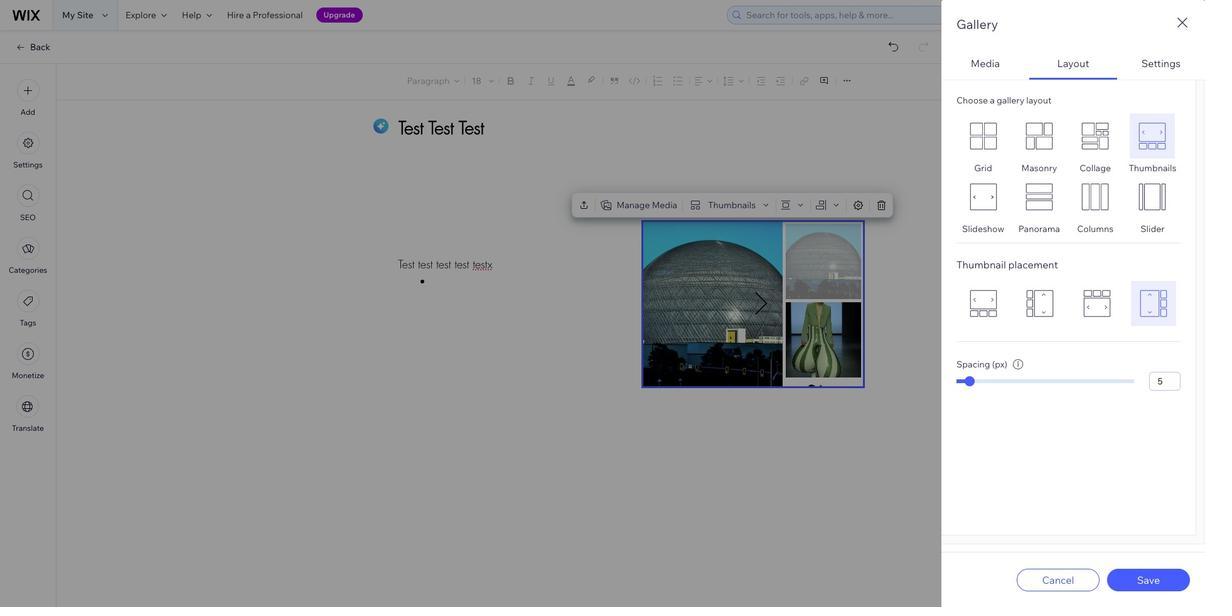 Task type: locate. For each thing, give the bounding box(es) containing it.
seo button
[[17, 185, 39, 222]]

1 vertical spatial thumbnails
[[708, 200, 756, 211]]

tags button
[[17, 290, 39, 328]]

0 vertical spatial list box
[[956, 114, 1181, 235]]

settings
[[1142, 57, 1181, 69], [13, 160, 43, 169]]

0 horizontal spatial media
[[652, 200, 677, 211]]

categories
[[9, 265, 47, 275]]

menu
[[0, 72, 56, 441]]

1 vertical spatial media
[[652, 200, 677, 211]]

placement
[[1008, 259, 1058, 271]]

None number field
[[1149, 372, 1181, 391]]

media up choose
[[971, 57, 1000, 69]]

explore
[[125, 9, 156, 21]]

1 horizontal spatial settings
[[1142, 57, 1181, 69]]

spacing (px)
[[956, 359, 1007, 370]]

add button
[[17, 79, 39, 117]]

columns
[[1077, 223, 1113, 235]]

a
[[246, 9, 251, 21], [990, 95, 995, 106]]

cancel button
[[1017, 569, 1100, 592]]

monetize button
[[12, 343, 44, 380]]

a inside tab panel
[[990, 95, 995, 106]]

1 horizontal spatial settings button
[[1117, 48, 1205, 80]]

collage
[[1080, 163, 1111, 174]]

2 horizontal spatial test
[[454, 257, 469, 272]]

hire
[[227, 9, 244, 21]]

0 horizontal spatial test
[[418, 257, 433, 272]]

back
[[30, 41, 50, 53]]

my site
[[62, 9, 93, 21]]

tab list containing media
[[941, 48, 1205, 545]]

slider
[[1141, 223, 1165, 235]]

0 vertical spatial thumbnails
[[1129, 163, 1176, 174]]

choose
[[956, 95, 988, 106]]

panorama
[[1019, 223, 1060, 235]]

manage media button
[[598, 196, 680, 214]]

thumbnails
[[1129, 163, 1176, 174], [708, 200, 756, 211]]

(px)
[[992, 359, 1007, 370]]

paragraph
[[407, 75, 450, 87]]

help
[[182, 9, 201, 21]]

0 vertical spatial media
[[971, 57, 1000, 69]]

help button
[[174, 0, 219, 30]]

0 vertical spatial a
[[246, 9, 251, 21]]

testx
[[473, 257, 492, 272]]

0 horizontal spatial thumbnails
[[708, 200, 756, 211]]

0 horizontal spatial a
[[246, 9, 251, 21]]

cancel
[[1042, 574, 1074, 587]]

grid
[[974, 163, 992, 174]]

a left gallery
[[990, 95, 995, 106]]

1 vertical spatial settings button
[[13, 132, 43, 169]]

3 test from the left
[[454, 257, 469, 272]]

1 vertical spatial a
[[990, 95, 995, 106]]

None range field
[[956, 380, 1134, 383]]

test
[[418, 257, 433, 272], [436, 257, 451, 272], [454, 257, 469, 272]]

settings up notes button
[[1142, 57, 1181, 69]]

categories button
[[9, 237, 47, 275]]

slideshow
[[962, 223, 1004, 235]]

media right manage
[[652, 200, 677, 211]]

notes button
[[1139, 73, 1190, 90]]

a for gallery
[[990, 95, 995, 106]]

Add a Catchy Title text field
[[398, 116, 849, 139]]

masonry
[[1021, 163, 1057, 174]]

tab list
[[941, 48, 1205, 545]]

1 horizontal spatial a
[[990, 95, 995, 106]]

1 list box from the top
[[956, 114, 1181, 235]]

1 horizontal spatial test
[[436, 257, 451, 272]]

0 horizontal spatial settings button
[[13, 132, 43, 169]]

media inside tab list
[[971, 57, 1000, 69]]

0 vertical spatial settings button
[[1117, 48, 1205, 80]]

1 vertical spatial list box
[[956, 281, 1181, 326]]

menu containing add
[[0, 72, 56, 441]]

2 list box from the top
[[956, 281, 1181, 326]]

2 test from the left
[[436, 257, 451, 272]]

test
[[398, 257, 415, 272]]

my
[[62, 9, 75, 21]]

settings button
[[1117, 48, 1205, 80], [13, 132, 43, 169]]

1 test from the left
[[418, 257, 433, 272]]

1 vertical spatial settings
[[13, 160, 43, 169]]

manage
[[617, 200, 650, 211]]

upgrade button
[[316, 8, 363, 23]]

a for professional
[[246, 9, 251, 21]]

region
[[643, 222, 863, 456]]

1 horizontal spatial media
[[971, 57, 1000, 69]]

thumbnail placement
[[956, 259, 1058, 271]]

media
[[971, 57, 1000, 69], [652, 200, 677, 211]]

thumbnails inside 'layout' tab panel
[[1129, 163, 1176, 174]]

settings up seo button
[[13, 160, 43, 169]]

spacing
[[956, 359, 990, 370]]

0 vertical spatial settings
[[1142, 57, 1181, 69]]

list box containing grid
[[956, 114, 1181, 235]]

seo
[[20, 213, 36, 222]]

manage media
[[617, 200, 677, 211]]

hire a professional
[[227, 9, 303, 21]]

1 horizontal spatial thumbnails
[[1129, 163, 1176, 174]]

list box
[[956, 114, 1181, 235], [956, 281, 1181, 326]]

notes
[[1162, 76, 1186, 88]]

a right hire
[[246, 9, 251, 21]]

0 horizontal spatial settings
[[13, 160, 43, 169]]



Task type: describe. For each thing, give the bounding box(es) containing it.
thumbnails inside button
[[708, 200, 756, 211]]

professional
[[253, 9, 303, 21]]

settings inside menu
[[13, 160, 43, 169]]

save button
[[1107, 569, 1190, 592]]

layout
[[1026, 95, 1051, 106]]

add
[[21, 107, 35, 117]]

back button
[[15, 41, 50, 53]]

thumbnail
[[956, 259, 1006, 271]]

list box for choose a gallery layout
[[956, 114, 1181, 235]]

Search for tools, apps, help & more... field
[[742, 6, 1032, 24]]

choose a gallery layout
[[956, 95, 1051, 106]]

gallery
[[956, 16, 998, 32]]

media button
[[941, 48, 1029, 80]]

site
[[77, 9, 93, 21]]

hire a professional link
[[219, 0, 310, 30]]

thumbnails button
[[685, 196, 773, 214]]

list box for thumbnail placement
[[956, 281, 1181, 326]]

translate button
[[12, 395, 44, 433]]

layout
[[1057, 57, 1089, 69]]

paragraph button
[[405, 72, 462, 90]]

monetize
[[12, 371, 44, 380]]

layout tab panel
[[941, 80, 1205, 545]]

layout button
[[1029, 48, 1117, 80]]

none range field inside 'layout' tab panel
[[956, 380, 1134, 383]]

none number field inside 'layout' tab panel
[[1149, 372, 1181, 391]]

upgrade
[[324, 10, 355, 19]]

test test test test testx
[[398, 257, 492, 272]]

translate
[[12, 424, 44, 433]]

tags
[[20, 318, 36, 328]]

save
[[1137, 574, 1160, 587]]

gallery
[[997, 95, 1024, 106]]



Task type: vqa. For each thing, say whether or not it's contained in the screenshot.
"Tags"
yes



